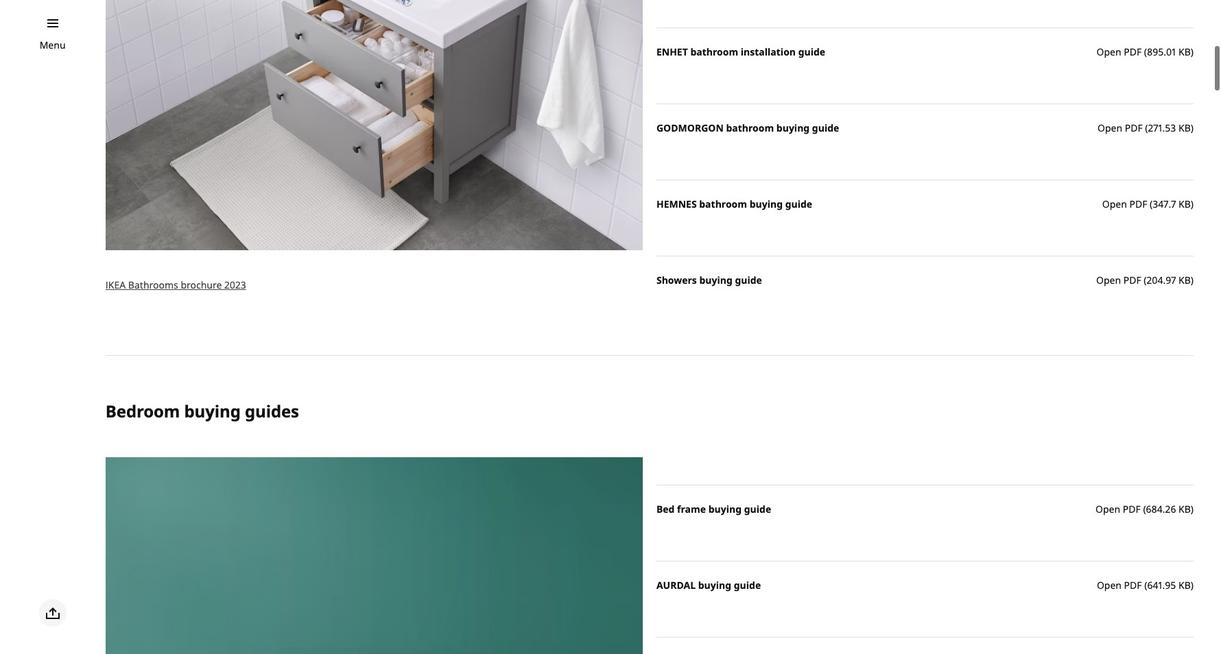 Task type: vqa. For each thing, say whether or not it's contained in the screenshot.
"Open PDF ( 271.53 KB )"
yes



Task type: describe. For each thing, give the bounding box(es) containing it.
bedroom buying guides
[[106, 400, 299, 422]]

open for open pdf ( 347.7 kb )
[[1103, 197, 1127, 210]]

) for 641.95 kb
[[1191, 579, 1194, 592]]

pdf for 204.97
[[1124, 274, 1142, 287]]

open pdf ( 641.95 kb )
[[1097, 579, 1194, 592]]

( for 684.26 kb
[[1143, 503, 1146, 516]]

271.53
[[1148, 121, 1176, 134]]

) for 271.53 kb
[[1191, 121, 1194, 134]]

( for 271.53 kb
[[1145, 121, 1148, 134]]

641.95
[[1148, 579, 1176, 592]]

684.26
[[1146, 503, 1176, 516]]

open for open pdf ( 271.53 kb )
[[1098, 121, 1123, 134]]

kb for 347.7 kb
[[1179, 197, 1191, 210]]

a green wall with a natural wood bed frame and white bedlinen image
[[106, 458, 643, 655]]

guide for bed frame buying guide
[[744, 503, 771, 516]]

aurdal buying guide
[[657, 579, 761, 592]]

open for open pdf ( 684.26 kb )
[[1096, 503, 1121, 516]]

204.97
[[1147, 274, 1176, 287]]

kb for 271.53 kb
[[1179, 121, 1191, 134]]

ikea bathrooms brochure 2023
[[106, 278, 246, 291]]

( for 641.95 kb
[[1145, 579, 1148, 592]]

pdf for 684.26
[[1123, 503, 1141, 516]]

bed frame buying guide
[[657, 503, 771, 516]]

open pdf ( 684.26 kb )
[[1096, 503, 1194, 516]]

) for 895.01 kb
[[1191, 45, 1194, 58]]

ikea
[[106, 278, 126, 291]]

ikea bathrooms brochure 2023 link
[[106, 278, 246, 291]]

2023
[[224, 278, 246, 291]]

enhet
[[657, 45, 688, 58]]

kb for 204.97 kb
[[1179, 274, 1191, 287]]

menu
[[40, 38, 66, 51]]

godmorgon
[[657, 121, 724, 134]]

guide for hemnes bathroom buying guide
[[785, 197, 813, 210]]

hemnes
[[657, 197, 697, 210]]

pdf for 895.01
[[1124, 45, 1142, 58]]

347.7
[[1153, 197, 1176, 210]]

) for 204.97 kb
[[1191, 274, 1194, 287]]

installation
[[741, 45, 796, 58]]



Task type: locate. For each thing, give the bounding box(es) containing it.
5 ) from the top
[[1191, 503, 1194, 516]]

menu button
[[40, 38, 66, 53]]

pdf left the 347.7
[[1130, 197, 1148, 210]]

enhet bathroom installation guide
[[657, 45, 826, 58]]

open
[[1097, 45, 1122, 58], [1098, 121, 1123, 134], [1103, 197, 1127, 210], [1097, 274, 1121, 287], [1096, 503, 1121, 516], [1097, 579, 1122, 592]]

(
[[1144, 45, 1147, 58], [1145, 121, 1148, 134], [1150, 197, 1153, 210], [1144, 274, 1147, 287], [1143, 503, 1146, 516], [1145, 579, 1148, 592]]

guide
[[798, 45, 826, 58], [812, 121, 839, 134], [785, 197, 813, 210], [735, 274, 762, 287], [744, 503, 771, 516], [734, 579, 761, 592]]

kb right 895.01
[[1179, 45, 1191, 58]]

( for 895.01 kb
[[1144, 45, 1147, 58]]

buying
[[777, 121, 810, 134], [750, 197, 783, 210], [700, 274, 733, 287], [184, 400, 241, 422], [709, 503, 742, 516], [698, 579, 732, 592]]

aurdal
[[657, 579, 696, 592]]

bathroom right "godmorgon" at the right of the page
[[726, 121, 774, 134]]

2 kb from the top
[[1179, 121, 1191, 134]]

kb right 641.95
[[1179, 579, 1191, 592]]

) right the 347.7
[[1191, 197, 1194, 210]]

4 kb from the top
[[1179, 274, 1191, 287]]

kb right 271.53
[[1179, 121, 1191, 134]]

open left 641.95
[[1097, 579, 1122, 592]]

kb right 684.26
[[1179, 503, 1191, 516]]

kb for 895.01 kb
[[1179, 45, 1191, 58]]

3 kb from the top
[[1179, 197, 1191, 210]]

guides
[[245, 400, 299, 422]]

bathroom for enhet
[[691, 45, 738, 58]]

) right 641.95
[[1191, 579, 1194, 592]]

open left 271.53
[[1098, 121, 1123, 134]]

bathroom right hemnes
[[699, 197, 747, 210]]

bathroom right the enhet
[[691, 45, 738, 58]]

6 kb from the top
[[1179, 579, 1191, 592]]

bathrooms
[[128, 278, 178, 291]]

hemnes bathroom buying guide
[[657, 197, 813, 210]]

pdf for 271.53
[[1125, 121, 1143, 134]]

open left the 347.7
[[1103, 197, 1127, 210]]

guide for enhet bathroom installation guide
[[798, 45, 826, 58]]

pdf left 204.97
[[1124, 274, 1142, 287]]

bathroom for hemnes
[[699, 197, 747, 210]]

kb right 204.97
[[1179, 274, 1191, 287]]

open pdf ( 347.7 kb )
[[1103, 197, 1194, 210]]

open left 204.97
[[1097, 274, 1121, 287]]

) right 204.97
[[1191, 274, 1194, 287]]

open pdf ( 895.01 kb )
[[1097, 45, 1194, 58]]

2 vertical spatial bathroom
[[699, 197, 747, 210]]

pdf left 895.01
[[1124, 45, 1142, 58]]

) for 347.7 kb
[[1191, 197, 1194, 210]]

1 vertical spatial bathroom
[[726, 121, 774, 134]]

open pdf ( 204.97 kb )
[[1097, 274, 1194, 287]]

bedroom
[[106, 400, 180, 422]]

open for open pdf ( 204.97 kb )
[[1097, 274, 1121, 287]]

( for 347.7 kb
[[1150, 197, 1153, 210]]

frame
[[677, 503, 706, 516]]

brochure
[[181, 278, 222, 291]]

1 kb from the top
[[1179, 45, 1191, 58]]

) right 271.53
[[1191, 121, 1194, 134]]

open for open pdf ( 641.95 kb )
[[1097, 579, 1122, 592]]

6 ) from the top
[[1191, 579, 1194, 592]]

open left 684.26
[[1096, 503, 1121, 516]]

4 ) from the top
[[1191, 274, 1194, 287]]

showers buying guide
[[657, 274, 762, 287]]

showers
[[657, 274, 697, 287]]

3 ) from the top
[[1191, 197, 1194, 210]]

kb
[[1179, 45, 1191, 58], [1179, 121, 1191, 134], [1179, 197, 1191, 210], [1179, 274, 1191, 287], [1179, 503, 1191, 516], [1179, 579, 1191, 592]]

0 vertical spatial bathroom
[[691, 45, 738, 58]]

pdf
[[1124, 45, 1142, 58], [1125, 121, 1143, 134], [1130, 197, 1148, 210], [1124, 274, 1142, 287], [1123, 503, 1141, 516], [1124, 579, 1142, 592]]

895.01
[[1147, 45, 1176, 58]]

kb for 684.26 kb
[[1179, 503, 1191, 516]]

open pdf ( 271.53 kb )
[[1098, 121, 1194, 134]]

) right 895.01
[[1191, 45, 1194, 58]]

a white bathroom with a gray sink cabinet with the drawers open, displaying bathroom supplies image
[[106, 0, 643, 251]]

pdf for 641.95
[[1124, 579, 1142, 592]]

pdf for 347.7
[[1130, 197, 1148, 210]]

pdf left 684.26
[[1123, 503, 1141, 516]]

pdf left 271.53
[[1125, 121, 1143, 134]]

open left 895.01
[[1097, 45, 1122, 58]]

pdf left 641.95
[[1124, 579, 1142, 592]]

2 ) from the top
[[1191, 121, 1194, 134]]

1 ) from the top
[[1191, 45, 1194, 58]]

( for 204.97 kb
[[1144, 274, 1147, 287]]

bathroom
[[691, 45, 738, 58], [726, 121, 774, 134], [699, 197, 747, 210]]

)
[[1191, 45, 1194, 58], [1191, 121, 1194, 134], [1191, 197, 1194, 210], [1191, 274, 1194, 287], [1191, 503, 1194, 516], [1191, 579, 1194, 592]]

godmorgon bathroom buying guide
[[657, 121, 839, 134]]

bathroom for godmorgon
[[726, 121, 774, 134]]

open for open pdf ( 895.01 kb )
[[1097, 45, 1122, 58]]

) for 684.26 kb
[[1191, 503, 1194, 516]]

kb for 641.95 kb
[[1179, 579, 1191, 592]]

guide for godmorgon bathroom buying guide
[[812, 121, 839, 134]]

kb right the 347.7
[[1179, 197, 1191, 210]]

) right 684.26
[[1191, 503, 1194, 516]]

5 kb from the top
[[1179, 503, 1191, 516]]

bed
[[657, 503, 675, 516]]



